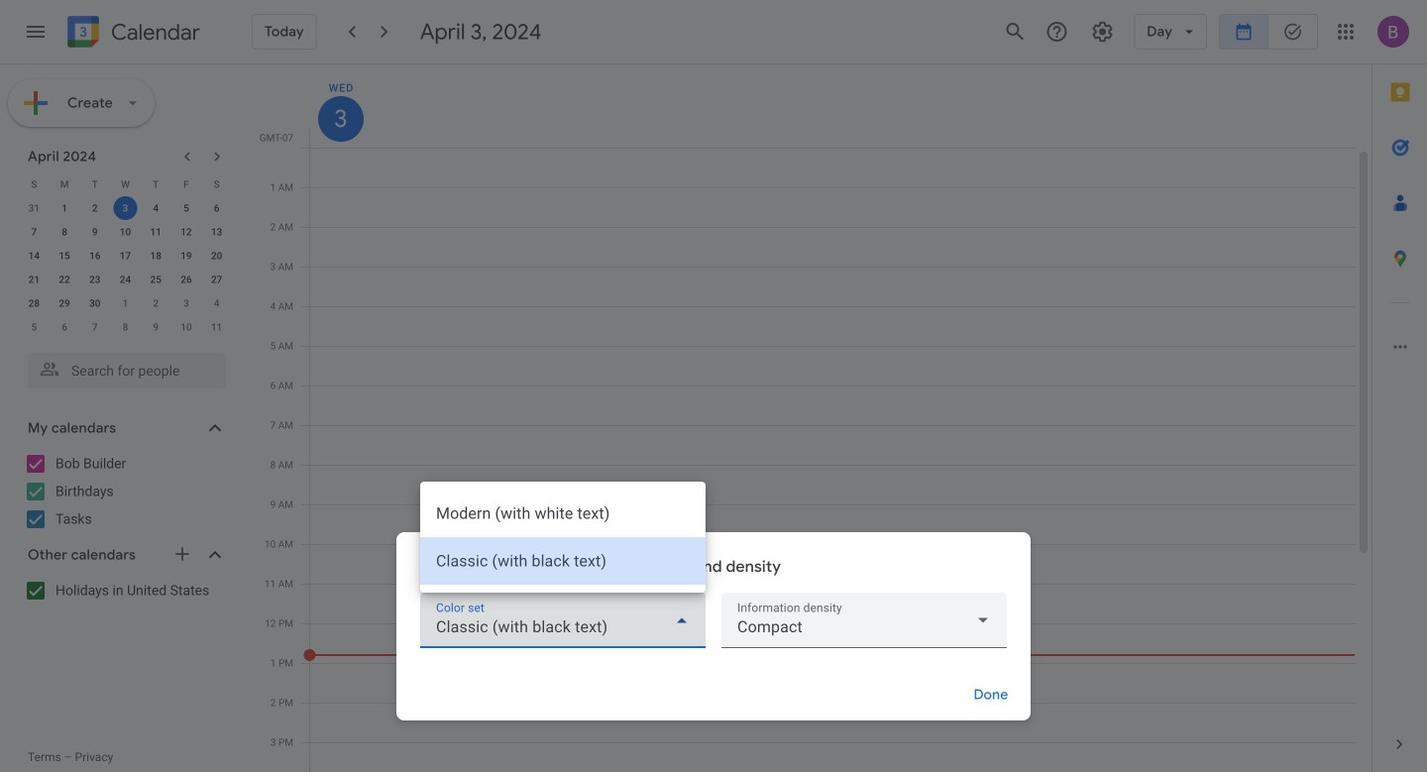 Task type: locate. For each thing, give the bounding box(es) containing it.
20 element
[[205, 244, 229, 268]]

10 element
[[113, 220, 137, 244]]

heading inside calendar element
[[107, 20, 200, 44]]

main drawer image
[[24, 20, 48, 44]]

5 element
[[174, 196, 198, 220]]

26 element
[[174, 268, 198, 291]]

27 element
[[205, 268, 229, 291]]

15 element
[[53, 244, 76, 268]]

0 horizontal spatial cell
[[110, 196, 141, 220]]

23 element
[[83, 268, 107, 291]]

16 element
[[83, 244, 107, 268]]

2 option from the top
[[420, 537, 706, 585]]

24 element
[[113, 268, 137, 291]]

may 7 element
[[83, 315, 107, 339]]

may 11 element
[[205, 315, 229, 339]]

color set list box
[[420, 482, 706, 593]]

row
[[301, 148, 1356, 772], [19, 172, 232, 196], [19, 196, 232, 220], [19, 220, 232, 244], [19, 244, 232, 268], [19, 268, 232, 291], [19, 291, 232, 315], [19, 315, 232, 339]]

dialog
[[396, 482, 1031, 721]]

grid
[[254, 64, 1372, 772]]

30 element
[[83, 291, 107, 315]]

cell
[[310, 148, 1356, 772], [110, 196, 141, 220]]

None search field
[[0, 345, 246, 389]]

tab list
[[1373, 64, 1427, 717]]

my calendars list
[[4, 448, 246, 535]]

6 element
[[205, 196, 229, 220]]

11 element
[[144, 220, 168, 244]]

column header
[[309, 64, 1356, 148]]

None field
[[420, 593, 706, 648], [722, 593, 1007, 648], [420, 593, 706, 648], [722, 593, 1007, 648]]

option
[[420, 490, 706, 537], [420, 537, 706, 585]]

18 element
[[144, 244, 168, 268]]

3, today element
[[113, 196, 137, 220]]

heading
[[107, 20, 200, 44]]

may 9 element
[[144, 315, 168, 339]]

row group
[[19, 196, 232, 339]]

14 element
[[22, 244, 46, 268]]

19 element
[[174, 244, 198, 268]]

28 element
[[22, 291, 46, 315]]

13 element
[[205, 220, 229, 244]]



Task type: describe. For each thing, give the bounding box(es) containing it.
calendar element
[[63, 12, 200, 56]]

may 8 element
[[113, 315, 137, 339]]

may 4 element
[[205, 291, 229, 315]]

may 6 element
[[53, 315, 76, 339]]

may 5 element
[[22, 315, 46, 339]]

4 element
[[144, 196, 168, 220]]

2 element
[[83, 196, 107, 220]]

25 element
[[144, 268, 168, 291]]

may 1 element
[[113, 291, 137, 315]]

7 element
[[22, 220, 46, 244]]

1 element
[[53, 196, 76, 220]]

9 element
[[83, 220, 107, 244]]

may 3 element
[[174, 291, 198, 315]]

may 10 element
[[174, 315, 198, 339]]

22 element
[[53, 268, 76, 291]]

cell inside the april 2024 grid
[[110, 196, 141, 220]]

march 31 element
[[22, 196, 46, 220]]

1 option from the top
[[420, 490, 706, 537]]

1 horizontal spatial cell
[[310, 148, 1356, 772]]

29 element
[[53, 291, 76, 315]]

april 2024 grid
[[19, 172, 232, 339]]

21 element
[[22, 268, 46, 291]]

17 element
[[113, 244, 137, 268]]

8 element
[[53, 220, 76, 244]]

may 2 element
[[144, 291, 168, 315]]

12 element
[[174, 220, 198, 244]]



Task type: vqa. For each thing, say whether or not it's contained in the screenshot.
5 element
yes



